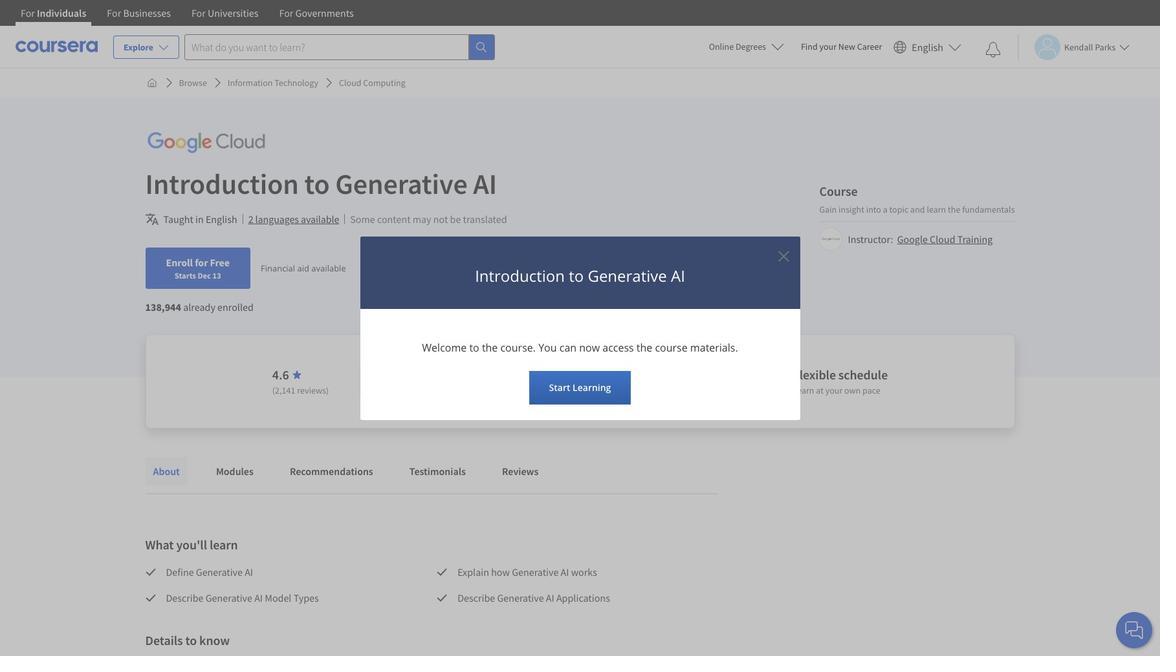 Task type: describe. For each thing, give the bounding box(es) containing it.
start
[[549, 381, 570, 394]]

learning
[[573, 381, 611, 394]]

about link
[[145, 457, 188, 486]]

can
[[560, 341, 577, 355]]

about
[[153, 465, 180, 478]]

financial
[[261, 263, 295, 274]]

learn
[[793, 385, 814, 397]]

start learning button
[[529, 371, 631, 405]]

✕
[[778, 245, 790, 266]]

hour
[[636, 373, 662, 390]]

1
[[627, 373, 634, 390]]

approx.
[[582, 373, 625, 390]]

(2,141
[[272, 385, 295, 397]]

course.
[[500, 341, 536, 355]]

new
[[838, 41, 855, 52]]

1 vertical spatial cloud
[[930, 233, 955, 246]]

find your new career link
[[795, 39, 889, 55]]

aid
[[297, 263, 309, 274]]

english button
[[889, 26, 967, 68]]

modules
[[216, 465, 254, 478]]

for for universities
[[191, 6, 206, 19]]

pace
[[863, 385, 880, 397]]

explain how generative ai works
[[458, 566, 597, 579]]

find your new career
[[801, 41, 882, 52]]

for for businesses
[[107, 6, 121, 19]]

explain
[[458, 566, 489, 579]]

training
[[957, 233, 993, 246]]

138,944
[[145, 301, 181, 314]]

instructor:
[[848, 233, 893, 246]]

taught in english
[[163, 213, 237, 226]]

available for 2 languages available
[[301, 213, 339, 226]]

for businesses
[[107, 6, 171, 19]]

access
[[603, 341, 634, 355]]

chat with us image
[[1124, 621, 1145, 641]]

enroll for free starts dec 13
[[166, 256, 230, 281]]

information technology link
[[222, 71, 324, 94]]

technology
[[275, 77, 318, 89]]

fundamentals
[[962, 203, 1015, 215]]

1 vertical spatial learn
[[210, 537, 238, 553]]

free
[[210, 256, 230, 269]]

materials.
[[690, 341, 738, 355]]

for for individuals
[[21, 6, 35, 19]]

define
[[166, 566, 194, 579]]

be
[[450, 213, 461, 226]]

for for governments
[[279, 6, 293, 19]]

find
[[801, 41, 818, 52]]

the for course
[[948, 203, 960, 215]]

testimonials link
[[402, 457, 474, 486]]

coursera image
[[16, 36, 98, 57]]

0 horizontal spatial english
[[206, 213, 237, 226]]

at
[[816, 385, 824, 397]]

2 languages available
[[248, 213, 339, 226]]

the for welcome
[[637, 341, 652, 355]]

already
[[183, 301, 215, 314]]

english inside button
[[912, 40, 943, 53]]

cloud computing link
[[334, 71, 411, 94]]

browse link
[[174, 71, 212, 94]]

languages
[[255, 213, 299, 226]]

google cloud training image
[[821, 229, 841, 249]]

own
[[844, 385, 861, 397]]

banner navigation
[[10, 0, 364, 36]]

0 horizontal spatial the
[[482, 341, 498, 355]]

taught
[[163, 213, 193, 226]]

1 vertical spatial introduction to generative ai
[[475, 265, 685, 286]]

financial aid available
[[261, 263, 346, 274]]

individuals
[[37, 6, 86, 19]]

welcome to the course. you can now access the course materials.
[[422, 341, 738, 355]]

how
[[491, 566, 510, 579]]

businesses
[[123, 6, 171, 19]]

testimonials
[[409, 465, 466, 478]]

may
[[413, 213, 431, 226]]

starts
[[175, 270, 196, 281]]

types
[[294, 592, 319, 605]]

google cloud training link
[[897, 233, 993, 246]]



Task type: vqa. For each thing, say whether or not it's contained in the screenshot.
Notes
no



Task type: locate. For each thing, give the bounding box(es) containing it.
0 vertical spatial available
[[301, 213, 339, 226]]

your right find
[[820, 41, 837, 52]]

0 horizontal spatial learn
[[210, 537, 238, 553]]

introduction
[[145, 166, 299, 202], [475, 265, 565, 286]]

learn
[[927, 203, 946, 215], [210, 537, 238, 553]]

2
[[248, 213, 253, 226]]

enrolled
[[217, 301, 254, 314]]

google cloud image
[[145, 128, 267, 157]]

reviews link
[[494, 457, 546, 486]]

for universities
[[191, 6, 259, 19]]

reviews
[[502, 465, 539, 478]]

applications
[[556, 592, 610, 605]]

show notifications image
[[985, 42, 1001, 58]]

career
[[857, 41, 882, 52]]

introduction to generative ai
[[145, 166, 497, 202], [475, 265, 685, 286]]

details to know
[[145, 633, 230, 649]]

1 horizontal spatial cloud
[[930, 233, 955, 246]]

you
[[538, 341, 557, 355]]

for left businesses
[[107, 6, 121, 19]]

describe generative ai applications
[[458, 592, 610, 605]]

describe for describe generative ai model types
[[166, 592, 204, 605]]

0 horizontal spatial introduction
[[145, 166, 299, 202]]

topic
[[889, 203, 909, 215]]

for individuals
[[21, 6, 86, 19]]

0 vertical spatial your
[[820, 41, 837, 52]]

cloud right google
[[930, 233, 955, 246]]

welcome
[[422, 341, 467, 355]]

some content may not be translated
[[350, 213, 507, 226]]

financial aid available button
[[261, 263, 346, 274]]

describe down explain
[[458, 592, 495, 605]]

1 horizontal spatial introduction
[[475, 265, 565, 286]]

1 for from the left
[[21, 6, 35, 19]]

0 vertical spatial learn
[[927, 203, 946, 215]]

✕ button
[[778, 245, 790, 266]]

0 horizontal spatial describe
[[166, 592, 204, 605]]

content
[[377, 213, 411, 226]]

the right access
[[637, 341, 652, 355]]

1 horizontal spatial learn
[[927, 203, 946, 215]]

describe down define
[[166, 592, 204, 605]]

the left 'course.'
[[482, 341, 498, 355]]

english right career
[[912, 40, 943, 53]]

to
[[304, 166, 330, 202], [569, 265, 584, 286], [469, 341, 479, 355], [665, 373, 676, 390], [185, 633, 197, 649]]

model
[[265, 592, 291, 605]]

google
[[897, 233, 928, 246]]

course gain insight into a topic and learn the fundamentals
[[819, 183, 1015, 215]]

3 for from the left
[[191, 6, 206, 19]]

course
[[655, 341, 688, 355]]

what you'll learn
[[145, 537, 238, 553]]

2 horizontal spatial the
[[948, 203, 960, 215]]

for
[[195, 256, 208, 269]]

learn inside course gain insight into a topic and learn the fundamentals
[[927, 203, 946, 215]]

browse
[[179, 77, 207, 89]]

2 languages available button
[[248, 212, 339, 227]]

1 describe from the left
[[166, 592, 204, 605]]

into
[[866, 203, 881, 215]]

available right aid
[[311, 263, 346, 274]]

1 horizontal spatial describe
[[458, 592, 495, 605]]

a
[[883, 203, 888, 215]]

start learning
[[549, 381, 611, 394]]

cloud left computing
[[339, 77, 361, 89]]

not
[[433, 213, 448, 226]]

some
[[350, 213, 375, 226]]

0 vertical spatial introduction
[[145, 166, 299, 202]]

for left governments
[[279, 6, 293, 19]]

2 for from the left
[[107, 6, 121, 19]]

1 vertical spatial available
[[311, 263, 346, 274]]

define generative ai
[[166, 566, 253, 579]]

home image
[[147, 78, 157, 88]]

know
[[199, 633, 230, 649]]

flexible schedule learn at your own pace
[[793, 367, 888, 397]]

available for financial aid available
[[311, 263, 346, 274]]

english
[[912, 40, 943, 53], [206, 213, 237, 226]]

1 vertical spatial introduction
[[475, 265, 565, 286]]

modules link
[[208, 457, 261, 486]]

information
[[228, 77, 273, 89]]

for left "individuals" on the left of the page
[[21, 6, 35, 19]]

translated
[[463, 213, 507, 226]]

describe
[[166, 592, 204, 605], [458, 592, 495, 605]]

flexible
[[793, 367, 836, 383]]

universities
[[208, 6, 259, 19]]

available inside button
[[301, 213, 339, 226]]

you'll
[[176, 537, 207, 553]]

1 horizontal spatial english
[[912, 40, 943, 53]]

describe for describe generative ai applications
[[458, 592, 495, 605]]

cloud computing
[[339, 77, 406, 89]]

1 vertical spatial english
[[206, 213, 237, 226]]

the inside course gain insight into a topic and learn the fundamentals
[[948, 203, 960, 215]]

reviews)
[[297, 385, 329, 397]]

approx. 1 hour to complete
[[582, 373, 730, 390]]

None search field
[[184, 34, 495, 60]]

for left universities
[[191, 6, 206, 19]]

details
[[145, 633, 183, 649]]

2 describe from the left
[[458, 592, 495, 605]]

1 vertical spatial your
[[825, 385, 843, 397]]

available left some
[[301, 213, 339, 226]]

the up google cloud training link
[[948, 203, 960, 215]]

(2,141 reviews)
[[272, 385, 329, 397]]

learn right and
[[927, 203, 946, 215]]

information technology
[[228, 77, 318, 89]]

13
[[212, 270, 221, 281]]

recommendations
[[290, 465, 373, 478]]

learn up "define generative ai" on the bottom left of the page
[[210, 537, 238, 553]]

0 vertical spatial introduction to generative ai
[[145, 166, 497, 202]]

what
[[145, 537, 174, 553]]

your right at
[[825, 385, 843, 397]]

your inside the flexible schedule learn at your own pace
[[825, 385, 843, 397]]

governments
[[295, 6, 354, 19]]

in
[[195, 213, 204, 226]]

complete
[[679, 373, 730, 390]]

computing
[[363, 77, 406, 89]]

0 horizontal spatial cloud
[[339, 77, 361, 89]]

ai
[[473, 166, 497, 202], [671, 265, 685, 286], [245, 566, 253, 579], [561, 566, 569, 579], [254, 592, 263, 605], [546, 592, 554, 605]]

and
[[910, 203, 925, 215]]

1 horizontal spatial the
[[637, 341, 652, 355]]

enroll
[[166, 256, 193, 269]]

dec
[[198, 270, 211, 281]]

works
[[571, 566, 597, 579]]

138,944 already enrolled
[[145, 301, 254, 314]]

gain
[[819, 203, 837, 215]]

4 for from the left
[[279, 6, 293, 19]]

insight
[[839, 203, 864, 215]]

course
[[819, 183, 858, 199]]

generative
[[335, 166, 468, 202], [588, 265, 667, 286], [196, 566, 243, 579], [512, 566, 559, 579], [206, 592, 252, 605], [497, 592, 544, 605]]

0 vertical spatial cloud
[[339, 77, 361, 89]]

0 vertical spatial english
[[912, 40, 943, 53]]

english right in
[[206, 213, 237, 226]]



